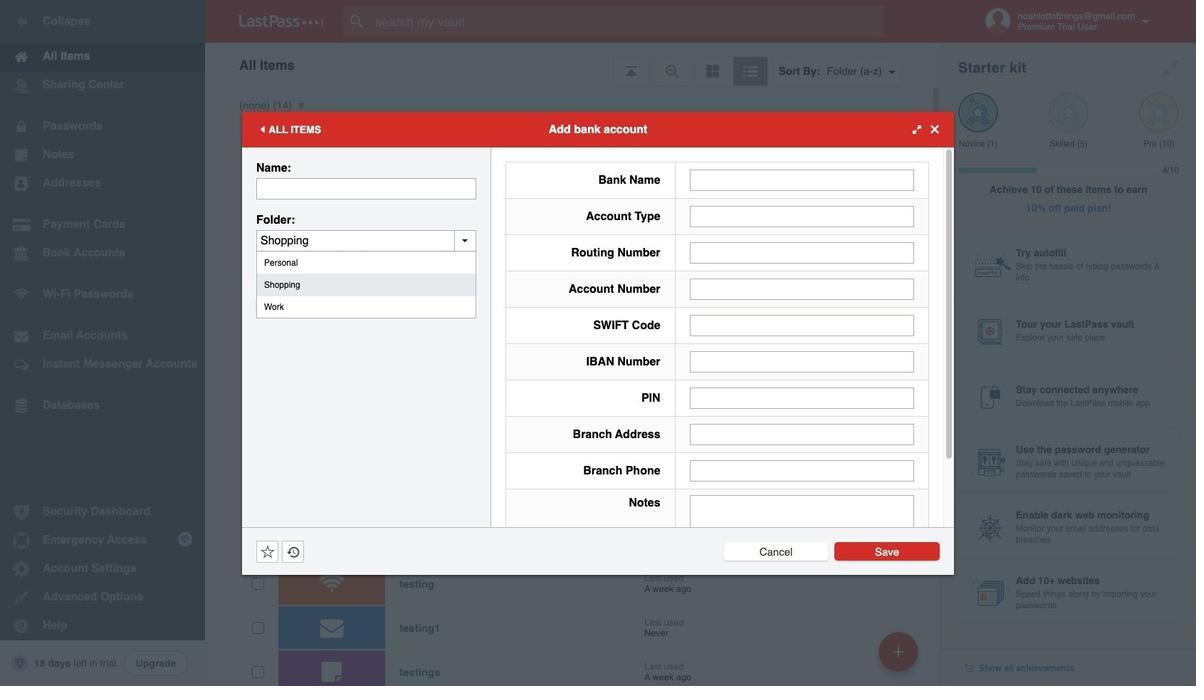 Task type: describe. For each thing, give the bounding box(es) containing it.
vault options navigation
[[205, 43, 942, 85]]

new item image
[[894, 647, 904, 656]]

new item navigation
[[874, 628, 928, 686]]

search my vault text field
[[343, 6, 913, 37]]

main navigation navigation
[[0, 0, 205, 686]]



Task type: locate. For each thing, give the bounding box(es) containing it.
lastpass image
[[239, 15, 323, 28]]

dialog
[[242, 111, 955, 592]]

Search search field
[[343, 6, 913, 37]]

None text field
[[690, 169, 915, 191], [690, 206, 915, 227], [256, 230, 477, 251], [690, 278, 915, 300], [690, 315, 915, 336], [690, 424, 915, 445], [690, 460, 915, 481], [690, 495, 915, 583], [690, 169, 915, 191], [690, 206, 915, 227], [256, 230, 477, 251], [690, 278, 915, 300], [690, 315, 915, 336], [690, 424, 915, 445], [690, 460, 915, 481], [690, 495, 915, 583]]

None text field
[[256, 178, 477, 199], [690, 242, 915, 263], [690, 351, 915, 372], [690, 387, 915, 409], [256, 178, 477, 199], [690, 242, 915, 263], [690, 351, 915, 372], [690, 387, 915, 409]]



